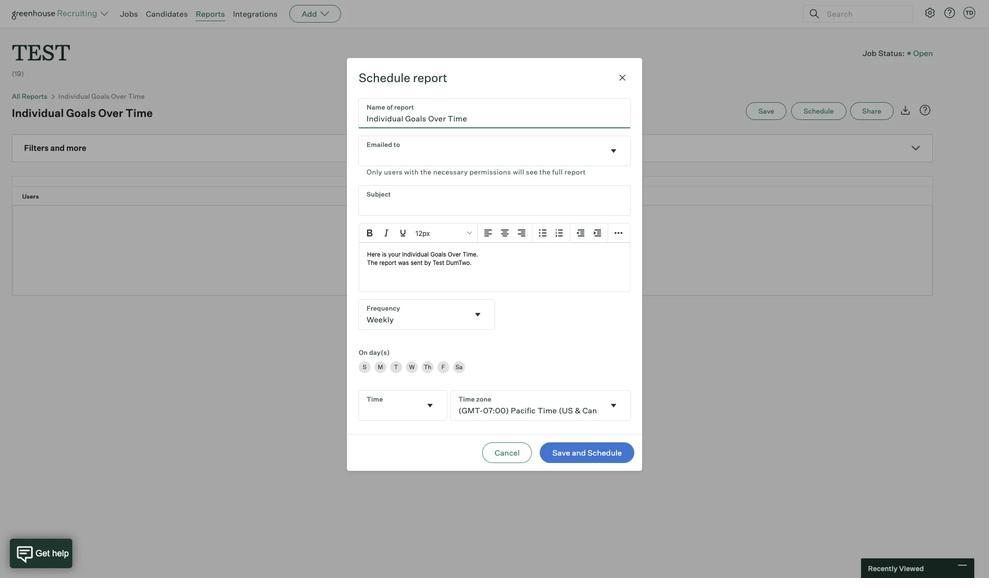 Task type: locate. For each thing, give the bounding box(es) containing it.
2 horizontal spatial toggle flyout image
[[609, 146, 619, 156]]

m
[[378, 364, 383, 371]]

time
[[128, 92, 145, 101], [126, 106, 153, 120]]

1 the from the left
[[421, 168, 432, 176]]

0 vertical spatial reports
[[196, 9, 225, 19]]

all reports link
[[12, 92, 48, 101]]

save button
[[746, 102, 787, 120]]

and
[[50, 143, 65, 153], [572, 448, 586, 458]]

the
[[421, 168, 432, 176], [540, 168, 551, 176]]

filters and more
[[24, 143, 86, 153]]

over
[[111, 92, 126, 101], [98, 106, 123, 120]]

necessary
[[433, 168, 468, 176]]

job
[[863, 48, 877, 58]]

0 vertical spatial over
[[111, 92, 126, 101]]

1 horizontal spatial reports
[[196, 9, 225, 19]]

greenhouse recruiting image
[[12, 8, 100, 20]]

0 vertical spatial and
[[50, 143, 65, 153]]

see
[[526, 168, 538, 176]]

individual
[[58, 92, 90, 101], [12, 106, 64, 120]]

all
[[12, 92, 20, 101]]

1 vertical spatial individual goals over time
[[12, 106, 153, 120]]

schedule button
[[792, 102, 846, 120]]

1 vertical spatial goals
[[66, 106, 96, 120]]

None text field
[[367, 150, 371, 162], [359, 300, 469, 330], [451, 391, 605, 421], [367, 150, 371, 162], [359, 300, 469, 330], [451, 391, 605, 421]]

schedule for schedule
[[804, 107, 834, 115]]

1 toolbar from the left
[[478, 224, 533, 243]]

no data found
[[447, 246, 498, 256]]

toggle flyout image
[[609, 401, 619, 411]]

full
[[552, 168, 563, 176]]

2 horizontal spatial schedule
[[804, 107, 834, 115]]

all reports
[[12, 92, 48, 101]]

reports link
[[196, 9, 225, 19]]

1 vertical spatial report
[[565, 168, 586, 176]]

Only users with the necessary permissions will see the full report field
[[359, 136, 631, 178]]

0 horizontal spatial toggle flyout image
[[425, 401, 435, 411]]

individual down all reports link
[[12, 106, 64, 120]]

1 horizontal spatial save
[[759, 107, 774, 115]]

0 vertical spatial individual
[[58, 92, 90, 101]]

0 vertical spatial schedule
[[359, 70, 411, 85]]

toggle flyout image inside the only users with the necessary permissions will see the full report field
[[609, 146, 619, 156]]

save
[[759, 107, 774, 115], [553, 448, 570, 458]]

1 vertical spatial individual
[[12, 106, 64, 120]]

test
[[12, 37, 70, 66]]

found
[[477, 246, 498, 256]]

1 vertical spatial reports
[[22, 92, 48, 101]]

None text field
[[359, 99, 631, 128], [359, 186, 631, 215], [359, 391, 421, 421], [359, 99, 631, 128], [359, 186, 631, 215], [359, 391, 421, 421]]

integrations
[[233, 9, 278, 19]]

individual goals over time link
[[58, 92, 145, 101]]

reports
[[196, 9, 225, 19], [22, 92, 48, 101]]

users
[[384, 168, 403, 176]]

faq image
[[920, 104, 931, 116]]

close modal icon image
[[617, 72, 629, 83]]

individual goals over time
[[58, 92, 145, 101], [12, 106, 153, 120]]

1 horizontal spatial report
[[565, 168, 586, 176]]

individual right all reports link
[[58, 92, 90, 101]]

the left "full"
[[540, 168, 551, 176]]

0 vertical spatial goals
[[91, 92, 110, 101]]

save inside "button"
[[759, 107, 774, 115]]

0 horizontal spatial the
[[421, 168, 432, 176]]

2 toolbar from the left
[[533, 224, 571, 243]]

0 vertical spatial save
[[759, 107, 774, 115]]

1 vertical spatial and
[[572, 448, 586, 458]]

toolbar
[[478, 224, 533, 243], [533, 224, 571, 243], [571, 224, 608, 243]]

1 vertical spatial schedule
[[804, 107, 834, 115]]

open
[[913, 48, 933, 58]]

1 horizontal spatial the
[[540, 168, 551, 176]]

schedule for schedule report
[[359, 70, 411, 85]]

and for filters
[[50, 143, 65, 153]]

save inside button
[[553, 448, 570, 458]]

column header
[[12, 177, 37, 187]]

reports right all
[[22, 92, 48, 101]]

only
[[367, 168, 382, 176]]

integrations link
[[233, 9, 278, 19]]

test (19)
[[12, 37, 70, 78]]

schedule
[[359, 70, 411, 85], [804, 107, 834, 115], [588, 448, 622, 458]]

0 vertical spatial toggle flyout image
[[609, 146, 619, 156]]

1 horizontal spatial schedule
[[588, 448, 622, 458]]

with
[[404, 168, 419, 176]]

on day(s)
[[359, 349, 390, 357]]

report inside field
[[565, 168, 586, 176]]

None field
[[359, 300, 495, 330], [359, 391, 447, 421], [451, 391, 631, 421], [359, 300, 495, 330], [359, 391, 447, 421]]

0 horizontal spatial schedule
[[359, 70, 411, 85]]

recently viewed
[[868, 565, 924, 573]]

goals
[[91, 92, 110, 101], [66, 106, 96, 120]]

cancel button
[[483, 443, 532, 463]]

reports right candidates
[[196, 9, 225, 19]]

2 the from the left
[[540, 168, 551, 176]]

12px group
[[359, 224, 630, 243]]

none field toggle flyout
[[451, 391, 631, 421]]

schedule report
[[359, 70, 448, 85]]

1 vertical spatial save
[[553, 448, 570, 458]]

0 vertical spatial report
[[413, 70, 448, 85]]

column header inside users grid
[[12, 177, 37, 187]]

sa
[[456, 364, 463, 371]]

configure image
[[924, 7, 936, 19]]

0 horizontal spatial report
[[413, 70, 448, 85]]

2 vertical spatial schedule
[[588, 448, 622, 458]]

0 horizontal spatial reports
[[22, 92, 48, 101]]

save for save
[[759, 107, 774, 115]]

no
[[447, 246, 457, 256]]

t
[[394, 364, 398, 371]]

will
[[513, 168, 524, 176]]

the right with
[[421, 168, 432, 176]]

and inside button
[[572, 448, 586, 458]]

1 horizontal spatial and
[[572, 448, 586, 458]]

toggle flyout image
[[609, 146, 619, 156], [473, 310, 483, 320], [425, 401, 435, 411]]

0 horizontal spatial save
[[553, 448, 570, 458]]

report
[[413, 70, 448, 85], [565, 168, 586, 176]]

1 horizontal spatial toggle flyout image
[[473, 310, 483, 320]]

0 horizontal spatial and
[[50, 143, 65, 153]]



Task type: describe. For each thing, give the bounding box(es) containing it.
12px button
[[412, 225, 476, 241]]

add
[[302, 9, 317, 19]]

job status:
[[863, 48, 905, 58]]

candidates link
[[146, 9, 188, 19]]

share button
[[850, 102, 894, 120]]

3 toolbar from the left
[[571, 224, 608, 243]]

12px toolbar
[[359, 224, 478, 243]]

1 vertical spatial over
[[98, 106, 123, 120]]

filters
[[24, 143, 49, 153]]

save and schedule button
[[540, 443, 635, 463]]

recently
[[868, 565, 898, 573]]

test link
[[12, 28, 70, 69]]

only users with the necessary permissions will see the full report
[[367, 168, 586, 176]]

Search text field
[[825, 7, 904, 21]]

users
[[22, 193, 39, 200]]

td
[[966, 9, 974, 16]]

1 vertical spatial toggle flyout image
[[473, 310, 483, 320]]

users grid
[[12, 177, 933, 206]]

more
[[66, 143, 86, 153]]

s
[[363, 364, 367, 371]]

candidates
[[146, 9, 188, 19]]

viewed
[[899, 565, 924, 573]]

day(s)
[[369, 349, 390, 357]]

save and schedule this report to revisit it! element
[[746, 102, 792, 120]]

(19)
[[12, 70, 24, 78]]

jobs
[[120, 9, 138, 19]]

12px
[[415, 229, 430, 237]]

jobs link
[[120, 9, 138, 19]]

and for save
[[572, 448, 586, 458]]

w
[[409, 364, 415, 371]]

save and schedule
[[553, 448, 622, 458]]

data
[[459, 246, 475, 256]]

permissions
[[470, 168, 511, 176]]

download image
[[900, 104, 912, 116]]

on
[[359, 349, 368, 357]]

0 vertical spatial individual goals over time
[[58, 92, 145, 101]]

td button
[[964, 7, 976, 19]]

0 vertical spatial time
[[128, 92, 145, 101]]

2 vertical spatial toggle flyout image
[[425, 401, 435, 411]]

status:
[[879, 48, 905, 58]]

th
[[424, 364, 432, 371]]

save for save and schedule
[[553, 448, 570, 458]]

cancel
[[495, 448, 520, 458]]

f
[[442, 364, 445, 371]]

share
[[863, 107, 882, 115]]

1 vertical spatial time
[[126, 106, 153, 120]]

add button
[[290, 5, 341, 23]]

td button
[[962, 5, 978, 21]]



Task type: vqa. For each thing, say whether or not it's contained in the screenshot.
right Reports
yes



